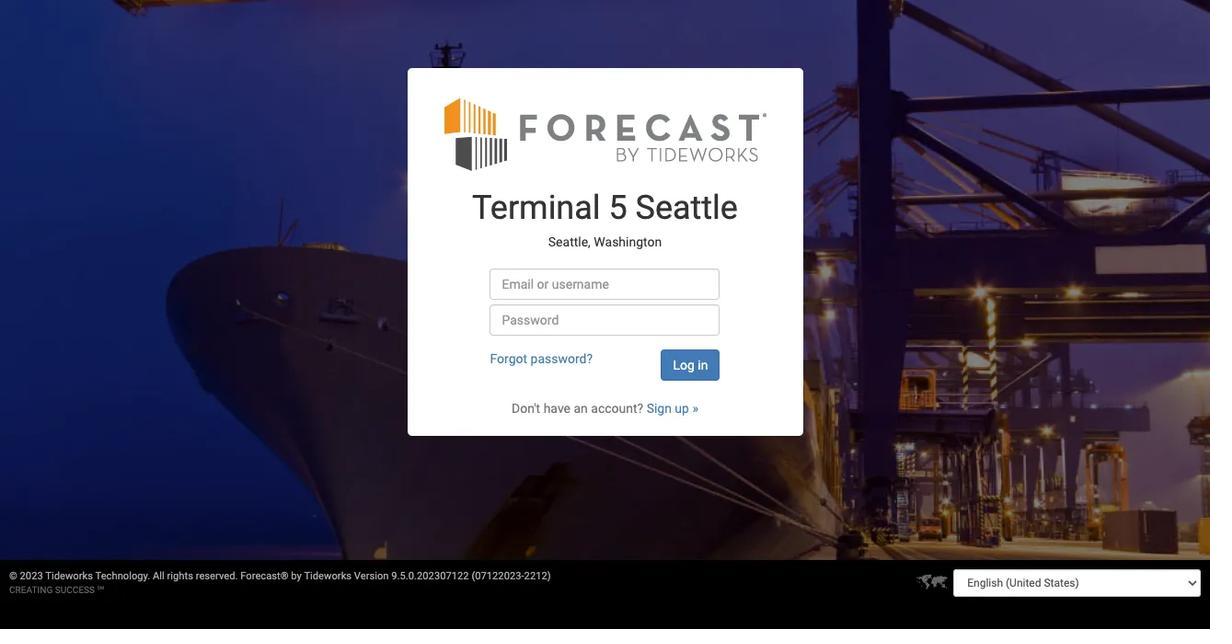 Task type: vqa. For each thing, say whether or not it's contained in the screenshot.
by
yes



Task type: locate. For each thing, give the bounding box(es) containing it.
terminal
[[472, 188, 601, 227]]

1 horizontal spatial tideworks
[[304, 571, 352, 583]]

technology.
[[95, 571, 150, 583]]

1 tideworks from the left
[[45, 571, 93, 583]]

tideworks
[[45, 571, 93, 583], [304, 571, 352, 583]]

terminal 5 seattle seattle, washington
[[472, 188, 738, 250]]

2212)
[[524, 571, 551, 583]]

0 horizontal spatial tideworks
[[45, 571, 93, 583]]

account?
[[591, 401, 643, 416]]

don't
[[512, 401, 540, 416]]

sign
[[647, 401, 672, 416]]

Password password field
[[490, 304, 720, 336]]

reserved.
[[196, 571, 238, 583]]

2023
[[20, 571, 43, 583]]

forgot password? log in
[[490, 351, 708, 372]]

tideworks up success
[[45, 571, 93, 583]]

all
[[153, 571, 165, 583]]

success
[[55, 585, 95, 595]]

have
[[544, 401, 571, 416]]

seattle
[[636, 188, 738, 227]]

tideworks right by
[[304, 571, 352, 583]]



Task type: describe. For each thing, give the bounding box(es) containing it.
log in button
[[661, 349, 720, 381]]

forecast®
[[240, 571, 289, 583]]

Email or username text field
[[490, 268, 720, 300]]

℠
[[97, 585, 104, 595]]

forgot password? link
[[490, 351, 593, 366]]

©
[[9, 571, 17, 583]]

up
[[675, 401, 689, 416]]

by
[[291, 571, 302, 583]]

version
[[354, 571, 389, 583]]

5
[[609, 188, 627, 227]]

»
[[692, 401, 698, 416]]

2 tideworks from the left
[[304, 571, 352, 583]]

seattle,
[[548, 235, 591, 250]]

rights
[[167, 571, 193, 583]]

an
[[574, 401, 588, 416]]

creating
[[9, 585, 53, 595]]

don't have an account? sign up »
[[512, 401, 698, 416]]

(07122023-
[[472, 571, 524, 583]]

in
[[698, 358, 708, 372]]

forecast® by tideworks image
[[444, 95, 766, 172]]

9.5.0.202307122
[[391, 571, 469, 583]]

sign up » link
[[647, 401, 698, 416]]

forgot
[[490, 351, 527, 366]]

© 2023 tideworks technology. all rights reserved. forecast® by tideworks version 9.5.0.202307122 (07122023-2212) creating success ℠
[[9, 571, 551, 595]]

washington
[[594, 235, 662, 250]]

log
[[673, 358, 695, 372]]

password?
[[531, 351, 593, 366]]



